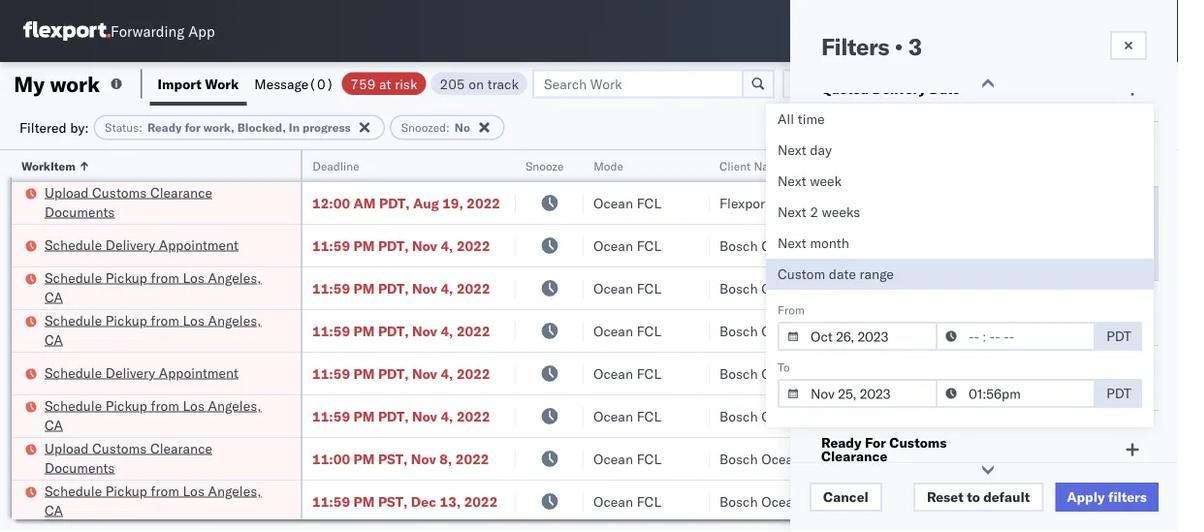 Task type: locate. For each thing, give the bounding box(es) containing it.
all
[[778, 111, 795, 128]]

4, for second "schedule pickup from los angeles, ca" link from the top of the page
[[441, 323, 454, 340]]

0 vertical spatial schedule delivery appointment button
[[45, 235, 239, 257]]

0 vertical spatial upload customs clearance documents
[[45, 184, 213, 220]]

workitem
[[21, 159, 76, 173]]

next week
[[778, 173, 842, 190]]

resize handle column header
[[277, 150, 301, 532], [493, 150, 516, 532], [561, 150, 584, 532], [687, 150, 710, 532], [813, 150, 836, 532], [1007, 150, 1030, 532], [1144, 150, 1167, 532], [1162, 150, 1179, 532]]

list box
[[766, 104, 1155, 290]]

1 next from the top
[[778, 142, 807, 159]]

1 vertical spatial date
[[869, 211, 900, 228]]

upload customs clearance documents for 12:00 am pdt, aug 19, 2022
[[45, 184, 213, 220]]

next for next 2 weeks
[[778, 204, 807, 221]]

flex-1660288 button
[[1040, 190, 1176, 217], [1040, 190, 1176, 217]]

pst, up 11:59 pm pst, dec 13, 2022
[[378, 451, 408, 468]]

pdt
[[1107, 328, 1132, 345], [1107, 385, 1132, 402]]

next for next day
[[778, 142, 807, 159]]

schedule pickup from los angeles, ca button
[[45, 268, 276, 309], [45, 311, 276, 352], [45, 396, 276, 437], [45, 482, 276, 522]]

from
[[151, 269, 179, 286], [151, 312, 179, 329], [151, 397, 179, 414], [151, 483, 179, 500]]

message
[[254, 75, 309, 92]]

angeles,
[[208, 269, 262, 286], [208, 312, 262, 329], [208, 397, 262, 414], [208, 483, 262, 500]]

documents for 11:00 pm pst, nov 8, 2022
[[45, 459, 115, 476]]

weeks
[[822, 204, 861, 221]]

19,
[[443, 195, 464, 211]]

1 pdt from the top
[[1107, 328, 1132, 345]]

pdt,
[[379, 195, 410, 211], [378, 237, 409, 254], [378, 280, 409, 297], [378, 323, 409, 340], [378, 365, 409, 382], [378, 408, 409, 425]]

0 vertical spatial pdt
[[1107, 328, 1132, 345]]

flex-1846748 button
[[1040, 232, 1176, 260], [1040, 232, 1176, 260], [1040, 275, 1176, 302], [1040, 275, 1176, 302], [1040, 318, 1176, 345], [1040, 318, 1176, 345], [1040, 360, 1176, 388], [1040, 360, 1176, 388], [1040, 403, 1176, 430], [1040, 403, 1176, 430], [1040, 446, 1176, 473], [1040, 446, 1176, 473]]

work item type
[[822, 370, 922, 387]]

3 angeles, from the top
[[208, 397, 262, 414]]

4 los from the top
[[183, 483, 205, 500]]

1 appointment from the top
[[159, 236, 239, 253]]

next left day
[[778, 142, 807, 159]]

ready
[[147, 120, 182, 135], [822, 435, 862, 452]]

custom
[[778, 266, 826, 283]]

0 vertical spatial am
[[354, 195, 376, 211]]

1 ca from the top
[[45, 289, 63, 306]]

schedule delivery appointment link for 1st schedule delivery appointment button from the bottom
[[45, 363, 239, 383]]

1 pickup from the top
[[106, 269, 147, 286]]

next left 2
[[778, 204, 807, 221]]

1 schedule delivery appointment link from the top
[[45, 235, 239, 255]]

delivery for first schedule delivery appointment button
[[106, 236, 155, 253]]

1 vertical spatial upload
[[45, 440, 89, 457]]

operator
[[822, 305, 880, 322]]

4 resize handle column header from the left
[[687, 150, 710, 532]]

angeles, for third "schedule pickup from los angeles, ca" link from the top
[[208, 397, 262, 414]]

7 ocean fcl from the top
[[594, 451, 662, 468]]

2 11:59 pm pdt, nov 4, 2022 from the top
[[312, 280, 491, 297]]

12:00 down the progress at the left top of page
[[312, 195, 350, 211]]

0 vertical spatial pst,
[[378, 451, 408, 468]]

next month
[[778, 235, 850, 252]]

3 pickup from the top
[[106, 397, 147, 414]]

205 on track
[[440, 75, 519, 92]]

schedule delivery appointment button
[[45, 235, 239, 257], [45, 363, 239, 385]]

work left item at the right
[[822, 370, 856, 387]]

4,
[[441, 237, 454, 254], [441, 280, 454, 297], [441, 323, 454, 340], [441, 365, 454, 382], [441, 408, 454, 425]]

2 11:59 from the top
[[312, 280, 350, 297]]

6 ocean fcl from the top
[[594, 408, 662, 425]]

next up demo
[[778, 173, 807, 190]]

3
[[909, 32, 922, 61]]

flex-1660288
[[1071, 195, 1172, 211]]

:
[[139, 120, 143, 135], [446, 120, 450, 135]]

client name button
[[710, 154, 817, 174]]

upload customs clearance documents button for 12:00 am pdt, aug 19, 2022
[[45, 183, 276, 224]]

file exception
[[854, 75, 944, 92]]

2 flex-1846748 from the top
[[1071, 280, 1172, 297]]

my work
[[14, 70, 100, 97]]

arrival
[[822, 211, 866, 228]]

4 angeles, from the top
[[208, 483, 262, 500]]

demo
[[774, 195, 810, 211]]

filters
[[1109, 489, 1148, 506]]

work right import
[[205, 75, 239, 92]]

1 vertical spatial upload customs clearance documents link
[[45, 439, 276, 478]]

1 vertical spatial pst,
[[378, 493, 408, 510]]

ocean fcl for 4th "schedule pickup from los angeles, ca" link
[[594, 493, 662, 510]]

2022 for 4th "schedule pickup from los angeles, ca" link
[[464, 493, 498, 510]]

4, for third "schedule pickup from los angeles, ca" link from the top
[[441, 408, 454, 425]]

pickup for second "schedule pickup from los angeles, ca" link from the top of the page
[[106, 312, 147, 329]]

2 upload customs clearance documents button from the top
[[45, 439, 276, 480]]

0 vertical spatial work
[[205, 75, 239, 92]]

1 documents from the top
[[45, 203, 115, 220]]

customs
[[92, 184, 147, 201], [890, 435, 947, 452], [92, 440, 147, 457]]

1 4, from the top
[[441, 237, 454, 254]]

0 vertical spatial upload customs clearance documents link
[[45, 183, 276, 222]]

batch action button
[[1046, 69, 1173, 98]]

app
[[188, 22, 215, 40]]

0 horizontal spatial deadline
[[312, 159, 359, 173]]

batch
[[1076, 75, 1114, 92]]

2 vertical spatial delivery
[[106, 364, 155, 381]]

am down deadline button
[[354, 195, 376, 211]]

5 11:59 pm pdt, nov 4, 2022 from the top
[[312, 408, 491, 425]]

work
[[205, 75, 239, 92], [822, 370, 856, 387]]

schedule delivery appointment
[[45, 236, 239, 253], [45, 364, 239, 381]]

cancel
[[824, 489, 869, 506]]

11:59 for first "schedule pickup from los angeles, ca" link
[[312, 280, 350, 297]]

2 next from the top
[[778, 173, 807, 190]]

4 next from the top
[[778, 235, 807, 252]]

1 vertical spatial delivery
[[106, 236, 155, 253]]

4 11:59 pm pdt, nov 4, 2022 from the top
[[312, 365, 491, 382]]

1 upload customs clearance documents button from the top
[[45, 183, 276, 224]]

from for first "schedule pickup from los angeles, ca" link
[[151, 269, 179, 286]]

0 vertical spatial ready
[[147, 120, 182, 135]]

3 schedule from the top
[[45, 312, 102, 329]]

from
[[778, 303, 805, 318]]

1 flex-1846748 from the top
[[1071, 237, 1172, 254]]

Search Shipments (/) text field
[[807, 16, 994, 46]]

ocean fcl for third "schedule pickup from los angeles, ca" link from the top
[[594, 408, 662, 425]]

Search Work text field
[[533, 69, 744, 98]]

deadline up week
[[822, 146, 880, 163]]

pickup for 4th "schedule pickup from los angeles, ca" link
[[106, 483, 147, 500]]

: up workitem button
[[139, 120, 143, 135]]

12:00
[[312, 195, 350, 211], [894, 245, 932, 262]]

1 schedule pickup from los angeles, ca from the top
[[45, 269, 262, 306]]

1 - from the left
[[846, 195, 854, 211]]

0 horizontal spatial date
[[869, 211, 900, 228]]

11:59 pm pst, dec 13, 2022
[[312, 493, 498, 510]]

2 angeles, from the top
[[208, 312, 262, 329]]

2 schedule from the top
[[45, 269, 102, 286]]

5 4, from the top
[[441, 408, 454, 425]]

upload for 12:00 am pdt, aug 19, 2022
[[45, 184, 89, 201]]

1 vertical spatial schedule delivery appointment
[[45, 364, 239, 381]]

1 horizontal spatial deadline
[[822, 146, 880, 163]]

3 4, from the top
[[441, 323, 454, 340]]

3 11:59 pm pdt, nov 4, 2022 from the top
[[312, 323, 491, 340]]

1 horizontal spatial 12:00
[[894, 245, 932, 262]]

1 resize handle column header from the left
[[277, 150, 301, 532]]

pdt for from
[[1107, 328, 1132, 345]]

bosch
[[720, 237, 758, 254], [846, 237, 884, 254], [720, 280, 758, 297], [846, 280, 884, 297], [720, 323, 758, 340], [846, 323, 884, 340], [720, 365, 758, 382], [846, 365, 884, 382], [720, 408, 758, 425], [846, 408, 884, 425], [720, 451, 758, 468], [846, 451, 884, 468], [720, 493, 758, 510], [846, 493, 884, 510]]

mode
[[594, 159, 624, 173]]

3 ca from the top
[[45, 417, 63, 434]]

0 vertical spatial appointment
[[159, 236, 239, 253]]

3 schedule pickup from los angeles, ca from the top
[[45, 397, 262, 434]]

am inside button
[[935, 245, 958, 262]]

1 : from the left
[[139, 120, 143, 135]]

deadline down the progress at the left top of page
[[312, 159, 359, 173]]

delivery for 1st schedule delivery appointment button from the bottom
[[106, 364, 155, 381]]

next 2 weeks
[[778, 204, 861, 221]]

upload
[[45, 184, 89, 201], [45, 440, 89, 457]]

0 horizontal spatial 12:00
[[312, 195, 350, 211]]

pst, for dec
[[378, 493, 408, 510]]

upload customs clearance documents link for 11:00
[[45, 439, 276, 478]]

1 horizontal spatial work
[[822, 370, 856, 387]]

1 vertical spatial upload customs clearance documents
[[45, 440, 213, 476]]

1 horizontal spatial :
[[446, 120, 450, 135]]

4 schedule pickup from los angeles, ca from the top
[[45, 483, 262, 519]]

205
[[440, 75, 465, 92]]

month
[[810, 235, 850, 252]]

1 vertical spatial pdt
[[1107, 385, 1132, 402]]

am
[[354, 195, 376, 211], [935, 245, 958, 262]]

schedule for 4th "schedule pickup from los angeles, ca" link
[[45, 483, 102, 500]]

11:59 pm pdt, nov 4, 2022
[[312, 237, 491, 254], [312, 280, 491, 297], [312, 323, 491, 340], [312, 365, 491, 382], [312, 408, 491, 425]]

ocean fcl for "upload customs clearance documents" "link" associated with 11:00
[[594, 451, 662, 468]]

2022
[[467, 195, 501, 211], [457, 237, 491, 254], [457, 280, 491, 297], [457, 323, 491, 340], [457, 365, 491, 382], [457, 408, 491, 425], [456, 451, 489, 468], [464, 493, 498, 510]]

schedule
[[45, 236, 102, 253], [45, 269, 102, 286], [45, 312, 102, 329], [45, 364, 102, 381], [45, 397, 102, 414], [45, 483, 102, 500]]

clearance for 11:00 pm pst, nov 8, 2022
[[150, 440, 213, 457]]

oct 26, 12:00 am – nov 25, 1:56 pm
[[843, 245, 1080, 262]]

11:59 for 4th "schedule pickup from los angeles, ca" link
[[312, 493, 350, 510]]

12:00 right 26,
[[894, 245, 932, 262]]

3 from from the top
[[151, 397, 179, 414]]

2 4, from the top
[[441, 280, 454, 297]]

2 documents from the top
[[45, 459, 115, 476]]

2022 for "upload customs clearance documents" "link" corresponding to 12:00
[[467, 195, 501, 211]]

am left –
[[935, 245, 958, 262]]

flex-1889466
[[1071, 493, 1172, 510]]

3 11:59 from the top
[[312, 323, 350, 340]]

pm inside button
[[1059, 245, 1080, 262]]

0 vertical spatial schedule delivery appointment
[[45, 236, 239, 253]]

0 horizontal spatial work
[[205, 75, 239, 92]]

next up custom
[[778, 235, 807, 252]]

schedule for second "schedule pickup from los angeles, ca" link from the top of the page
[[45, 312, 102, 329]]

5 1846748 from the top
[[1113, 408, 1172, 425]]

pickup for first "schedule pickup from los angeles, ca" link
[[106, 269, 147, 286]]

1 ocean fcl from the top
[[594, 195, 662, 211]]

2 schedule delivery appointment button from the top
[[45, 363, 239, 385]]

2 upload from the top
[[45, 440, 89, 457]]

: left no
[[446, 120, 450, 135]]

4 from from the top
[[151, 483, 179, 500]]

documents
[[45, 203, 115, 220], [45, 459, 115, 476]]

os button
[[1111, 9, 1155, 53]]

nov inside the oct 26, 12:00 am – nov 25, 1:56 pm button
[[973, 245, 998, 262]]

1 upload customs clearance documents link from the top
[[45, 183, 276, 222]]

2 pickup from the top
[[106, 312, 147, 329]]

1 vertical spatial schedule delivery appointment button
[[45, 363, 239, 385]]

1 vertical spatial ready
[[822, 435, 862, 452]]

schedule pickup from los angeles, ca for first "schedule pickup from los angeles, ca" link
[[45, 269, 262, 306]]

0 vertical spatial schedule delivery appointment link
[[45, 235, 239, 255]]

2022 for third "schedule pickup from los angeles, ca" link from the top
[[457, 408, 491, 425]]

los
[[183, 269, 205, 286], [183, 312, 205, 329], [183, 397, 205, 414], [183, 483, 205, 500]]

1 vertical spatial am
[[935, 245, 958, 262]]

custom date range
[[778, 266, 894, 283]]

schedule delivery appointment link for first schedule delivery appointment button
[[45, 235, 239, 255]]

appointment for schedule delivery appointment link for first schedule delivery appointment button
[[159, 236, 239, 253]]

upload customs clearance documents link for 12:00
[[45, 183, 276, 222]]

1 horizontal spatial am
[[935, 245, 958, 262]]

apply filters
[[1067, 489, 1148, 506]]

11:59 pm pdt, nov 4, 2022 for third "schedule pickup from los angeles, ca" link from the top
[[312, 408, 491, 425]]

0 vertical spatial delivery
[[873, 81, 927, 98]]

4 pickup from the top
[[106, 483, 147, 500]]

schedule for third "schedule pickup from los angeles, ca" link from the top
[[45, 397, 102, 414]]

date
[[829, 266, 857, 283]]

0 vertical spatial date
[[930, 81, 961, 98]]

pst, left "dec"
[[378, 493, 408, 510]]

4 schedule pickup from los angeles, ca button from the top
[[45, 482, 276, 522]]

8 ocean fcl from the top
[[594, 493, 662, 510]]

pdt for to
[[1107, 385, 1132, 402]]

1 vertical spatial appointment
[[159, 364, 239, 381]]

schedule pickup from los angeles, ca link
[[45, 268, 276, 307], [45, 311, 276, 350], [45, 396, 276, 435], [45, 482, 276, 521]]

risk
[[395, 75, 418, 92]]

2 pst, from the top
[[378, 493, 408, 510]]

6 schedule from the top
[[45, 483, 102, 500]]

1 vertical spatial schedule delivery appointment link
[[45, 363, 239, 383]]

clearance
[[150, 184, 213, 201], [150, 440, 213, 457], [822, 448, 888, 465]]

2 ca from the top
[[45, 331, 63, 348]]

0 vertical spatial documents
[[45, 203, 115, 220]]

test
[[805, 237, 831, 254], [931, 237, 957, 254], [805, 280, 831, 297], [931, 280, 957, 297], [805, 323, 831, 340], [931, 323, 957, 340], [805, 365, 831, 382], [931, 365, 957, 382], [805, 408, 831, 425], [931, 408, 957, 425], [805, 451, 831, 468], [931, 451, 957, 468], [805, 493, 831, 510], [931, 493, 957, 510]]

2 from from the top
[[151, 312, 179, 329]]

1 vertical spatial 12:00
[[894, 245, 932, 262]]

ready inside "ready for customs clearance"
[[822, 435, 862, 452]]

1 vertical spatial documents
[[45, 459, 115, 476]]

5 flex-1846748 from the top
[[1071, 408, 1172, 425]]

2 upload customs clearance documents from the top
[[45, 440, 213, 476]]

1 angeles, from the top
[[208, 269, 262, 286]]

6 11:59 from the top
[[312, 493, 350, 510]]

at
[[379, 75, 391, 92]]

bosch ocean test
[[720, 237, 831, 254], [846, 237, 957, 254], [720, 280, 831, 297], [846, 280, 957, 297], [720, 323, 831, 340], [846, 323, 957, 340], [720, 365, 831, 382], [846, 365, 957, 382], [720, 408, 831, 425], [846, 408, 957, 425], [720, 451, 831, 468], [846, 451, 957, 468], [720, 493, 831, 510], [846, 493, 957, 510]]

2 pdt from the top
[[1107, 385, 1132, 402]]

clearance inside "ready for customs clearance"
[[822, 448, 888, 465]]

5 ocean fcl from the top
[[594, 365, 662, 382]]

0 vertical spatial upload customs clearance documents button
[[45, 183, 276, 224]]

1 schedule from the top
[[45, 236, 102, 253]]

0 horizontal spatial :
[[139, 120, 143, 135]]

schedule pickup from los angeles, ca for second "schedule pickup from los angeles, ca" link from the top of the page
[[45, 312, 262, 348]]

ca
[[45, 289, 63, 306], [45, 331, 63, 348], [45, 417, 63, 434], [45, 502, 63, 519]]

pickup for third "schedule pickup from los angeles, ca" link from the top
[[106, 397, 147, 414]]

item
[[859, 370, 888, 387]]

2 schedule pickup from los angeles, ca from the top
[[45, 312, 262, 348]]

1 vertical spatial upload customs clearance documents button
[[45, 439, 276, 480]]

0 horizontal spatial am
[[354, 195, 376, 211]]

4 ocean fcl from the top
[[594, 323, 662, 340]]

1 horizontal spatial date
[[930, 81, 961, 98]]

0 vertical spatial upload
[[45, 184, 89, 201]]

1:56
[[1026, 245, 1055, 262]]

2 ocean fcl from the top
[[594, 237, 662, 254]]

5 11:59 from the top
[[312, 408, 350, 425]]

1 schedule delivery appointment from the top
[[45, 236, 239, 253]]

1 horizontal spatial ready
[[822, 435, 862, 452]]

flex-1846748
[[1071, 237, 1172, 254], [1071, 280, 1172, 297], [1071, 323, 1172, 340], [1071, 365, 1172, 382], [1071, 408, 1172, 425], [1071, 451, 1172, 468]]

2 schedule delivery appointment from the top
[[45, 364, 239, 381]]

deadline button
[[303, 154, 497, 174]]

upload customs clearance documents link
[[45, 183, 276, 222], [45, 439, 276, 478]]



Task type: describe. For each thing, give the bounding box(es) containing it.
week
[[810, 173, 842, 190]]

3 schedule pickup from los angeles, ca link from the top
[[45, 396, 276, 435]]

26,
[[870, 245, 891, 262]]

to
[[778, 360, 790, 375]]

3 flex-1846748 from the top
[[1071, 323, 1172, 340]]

11:00 pm pst, nov 8, 2022
[[312, 451, 489, 468]]

upload customs clearance documents button for 11:00 pm pst, nov 8, 2022
[[45, 439, 276, 480]]

1 1846748 from the top
[[1113, 237, 1172, 254]]

apply filters button
[[1056, 483, 1159, 512]]

8 flex- from the top
[[1071, 493, 1113, 510]]

import work
[[158, 75, 239, 92]]

2 - from the left
[[854, 195, 863, 211]]

2022 for first "schedule pickup from los angeles, ca" link
[[457, 280, 491, 297]]

3 resize handle column header from the left
[[561, 150, 584, 532]]

11:00
[[312, 451, 350, 468]]

(0)
[[309, 75, 334, 92]]

ocean fcl for first "schedule pickup from los angeles, ca" link
[[594, 280, 662, 297]]

quoted delivery date
[[822, 81, 961, 98]]

customs inside "ready for customs clearance"
[[890, 435, 947, 452]]

batch action
[[1076, 75, 1161, 92]]

MMM D, YYYY text field
[[778, 379, 938, 408]]

flexport demo consignee
[[720, 195, 879, 211]]

aug
[[413, 195, 439, 211]]

4 flex- from the top
[[1071, 323, 1113, 340]]

schedule for first "schedule pickup from los angeles, ca" link
[[45, 269, 102, 286]]

4 ca from the top
[[45, 502, 63, 519]]

snooze
[[526, 159, 564, 173]]

6 resize handle column header from the left
[[1007, 150, 1030, 532]]

oct 26, 12:00 am – nov 25, 1:56 pm button
[[822, 240, 1148, 269]]

work,
[[204, 120, 234, 135]]

5 flex- from the top
[[1071, 365, 1113, 382]]

1889466
[[1113, 493, 1172, 510]]

4 fcl from the top
[[637, 323, 662, 340]]

1660288
[[1113, 195, 1172, 211]]

MMM D, YYYY text field
[[778, 322, 938, 351]]

deadline inside button
[[312, 159, 359, 173]]

5 fcl from the top
[[637, 365, 662, 382]]

8,
[[440, 451, 452, 468]]

range
[[860, 266, 894, 283]]

4 1846748 from the top
[[1113, 365, 1172, 382]]

2 1846748 from the top
[[1113, 280, 1172, 297]]

from for 4th "schedule pickup from los angeles, ca" link
[[151, 483, 179, 500]]

client
[[720, 159, 751, 173]]

reset
[[927, 489, 964, 506]]

0 horizontal spatial ready
[[147, 120, 182, 135]]

ocean fcl for "upload customs clearance documents" "link" corresponding to 12:00
[[594, 195, 662, 211]]

2 los from the top
[[183, 312, 205, 329]]

4 4, from the top
[[441, 365, 454, 382]]

filters • 3
[[822, 32, 922, 61]]

2022 for "upload customs clearance documents" "link" associated with 11:00
[[456, 451, 489, 468]]

3 1846748 from the top
[[1113, 323, 1172, 340]]

angeles, for 4th "schedule pickup from los angeles, ca" link
[[208, 483, 262, 500]]

1 los from the top
[[183, 269, 205, 286]]

name
[[754, 159, 785, 173]]

1 schedule pickup from los angeles, ca link from the top
[[45, 268, 276, 307]]

list box containing all time
[[766, 104, 1155, 290]]

3 los from the top
[[183, 397, 205, 414]]

2022 for second "schedule pickup from los angeles, ca" link from the top of the page
[[457, 323, 491, 340]]

5 resize handle column header from the left
[[813, 150, 836, 532]]

schedule pickup from los angeles, ca for 4th "schedule pickup from los angeles, ca" link
[[45, 483, 262, 519]]

13,
[[440, 493, 461, 510]]

file
[[854, 75, 878, 92]]

import
[[158, 75, 202, 92]]

next day
[[778, 142, 832, 159]]

progress
[[303, 120, 351, 135]]

--
[[846, 195, 863, 211]]

type
[[892, 370, 922, 387]]

ocean fcl for second "schedule pickup from los angeles, ca" link from the top of the page
[[594, 323, 662, 340]]

track
[[488, 75, 519, 92]]

reset to default
[[927, 489, 1031, 506]]

snoozed
[[401, 120, 446, 135]]

message (0)
[[254, 75, 334, 92]]

forwarding app link
[[23, 21, 215, 41]]

pst, for nov
[[378, 451, 408, 468]]

customs for 11:00 pm pst, nov 8, 2022
[[92, 440, 147, 457]]

: for status
[[139, 120, 143, 135]]

schedule pickup from los angeles, ca for third "schedule pickup from los angeles, ca" link from the top
[[45, 397, 262, 434]]

2 schedule pickup from los angeles, ca button from the top
[[45, 311, 276, 352]]

: for snoozed
[[446, 120, 450, 135]]

12:00 am pdt, aug 19, 2022
[[312, 195, 501, 211]]

1 fcl from the top
[[637, 195, 662, 211]]

no
[[455, 120, 470, 135]]

filtered
[[19, 119, 67, 136]]

8 fcl from the top
[[637, 493, 662, 510]]

1 11:59 from the top
[[312, 237, 350, 254]]

-- : -- -- text field
[[936, 322, 1096, 351]]

6 1846748 from the top
[[1113, 451, 1172, 468]]

action
[[1118, 75, 1161, 92]]

–
[[961, 245, 970, 262]]

snoozed : no
[[401, 120, 470, 135]]

angeles, for second "schedule pickup from los angeles, ca" link from the top of the page
[[208, 312, 262, 329]]

25,
[[1001, 245, 1023, 262]]

0 vertical spatial 12:00
[[312, 195, 350, 211]]

by:
[[70, 119, 89, 136]]

my
[[14, 70, 45, 97]]

12:00 inside button
[[894, 245, 932, 262]]

11:59 pm pdt, nov 4, 2022 for first "schedule pickup from los angeles, ca" link
[[312, 280, 491, 297]]

6 flex-1846748 from the top
[[1071, 451, 1172, 468]]

in
[[289, 120, 300, 135]]

4 11:59 from the top
[[312, 365, 350, 382]]

6 flex- from the top
[[1071, 408, 1113, 425]]

1 schedule pickup from los angeles, ca button from the top
[[45, 268, 276, 309]]

filtered by:
[[19, 119, 89, 136]]

7 fcl from the top
[[637, 451, 662, 468]]

2 resize handle column header from the left
[[493, 150, 516, 532]]

appointment for 1st schedule delivery appointment button from the bottom's schedule delivery appointment link
[[159, 364, 239, 381]]

status
[[105, 120, 139, 135]]

work
[[50, 70, 100, 97]]

flexport. image
[[23, 21, 111, 41]]

4, for first "schedule pickup from los angeles, ca" link
[[441, 280, 454, 297]]

blocked,
[[237, 120, 286, 135]]

oct
[[843, 245, 866, 262]]

7 flex- from the top
[[1071, 451, 1113, 468]]

to
[[967, 489, 981, 506]]

6 fcl from the top
[[637, 408, 662, 425]]

11:59 pm pdt, nov 4, 2022 for second "schedule pickup from los angeles, ca" link from the top of the page
[[312, 323, 491, 340]]

7 resize handle column header from the left
[[1144, 150, 1167, 532]]

4 schedule pickup from los angeles, ca link from the top
[[45, 482, 276, 521]]

-- : -- -- text field
[[936, 379, 1096, 408]]

flexport
[[720, 195, 771, 211]]

work inside button
[[205, 75, 239, 92]]

8 resize handle column header from the left
[[1162, 150, 1179, 532]]

11:59 for second "schedule pickup from los angeles, ca" link from the top of the page
[[312, 323, 350, 340]]

759
[[351, 75, 376, 92]]

status : ready for work, blocked, in progress
[[105, 120, 351, 135]]

angeles, for first "schedule pickup from los angeles, ca" link
[[208, 269, 262, 286]]

default
[[984, 489, 1031, 506]]

upload customs clearance documents for 11:00 pm pst, nov 8, 2022
[[45, 440, 213, 476]]

reset to default button
[[914, 483, 1044, 512]]

upload for 11:00 pm pst, nov 8, 2022
[[45, 440, 89, 457]]

consignee
[[814, 195, 879, 211]]

from for second "schedule pickup from los angeles, ca" link from the top of the page
[[151, 312, 179, 329]]

time
[[798, 111, 825, 128]]

from for third "schedule pickup from los angeles, ca" link from the top
[[151, 397, 179, 414]]

3 schedule pickup from los angeles, ca button from the top
[[45, 396, 276, 437]]

clearance for 12:00 am pdt, aug 19, 2022
[[150, 184, 213, 201]]

arrival date
[[822, 211, 900, 228]]

os
[[1124, 24, 1143, 38]]

schedule delivery appointment for first schedule delivery appointment button
[[45, 236, 239, 253]]

mode button
[[584, 154, 691, 174]]

2 schedule pickup from los angeles, ca link from the top
[[45, 311, 276, 350]]

759 at risk
[[351, 75, 418, 92]]

apply
[[1067, 489, 1105, 506]]

3 flex- from the top
[[1071, 280, 1113, 297]]

cancel button
[[810, 483, 883, 512]]

1 vertical spatial work
[[822, 370, 856, 387]]

1 11:59 pm pdt, nov 4, 2022 from the top
[[312, 237, 491, 254]]

for
[[865, 435, 887, 452]]

next for next month
[[778, 235, 807, 252]]

day
[[810, 142, 832, 159]]

quoted
[[822, 81, 869, 98]]

4 flex-1846748 from the top
[[1071, 365, 1172, 382]]

2 flex- from the top
[[1071, 237, 1113, 254]]

filters
[[822, 32, 890, 61]]

import work button
[[150, 62, 247, 106]]

11:59 for third "schedule pickup from los angeles, ca" link from the top
[[312, 408, 350, 425]]

2
[[810, 204, 819, 221]]

dec
[[411, 493, 437, 510]]

2 fcl from the top
[[637, 237, 662, 254]]

client name
[[720, 159, 785, 173]]

customs for 12:00 am pdt, aug 19, 2022
[[92, 184, 147, 201]]

1 flex- from the top
[[1071, 195, 1113, 211]]

4 schedule from the top
[[45, 364, 102, 381]]

next for next week
[[778, 173, 807, 190]]

schedule delivery appointment for 1st schedule delivery appointment button from the bottom
[[45, 364, 239, 381]]

documents for 12:00 am pdt, aug 19, 2022
[[45, 203, 115, 220]]

•
[[895, 32, 903, 61]]

3 fcl from the top
[[637, 280, 662, 297]]

workitem button
[[12, 154, 281, 174]]

1 schedule delivery appointment button from the top
[[45, 235, 239, 257]]



Task type: vqa. For each thing, say whether or not it's contained in the screenshot.


